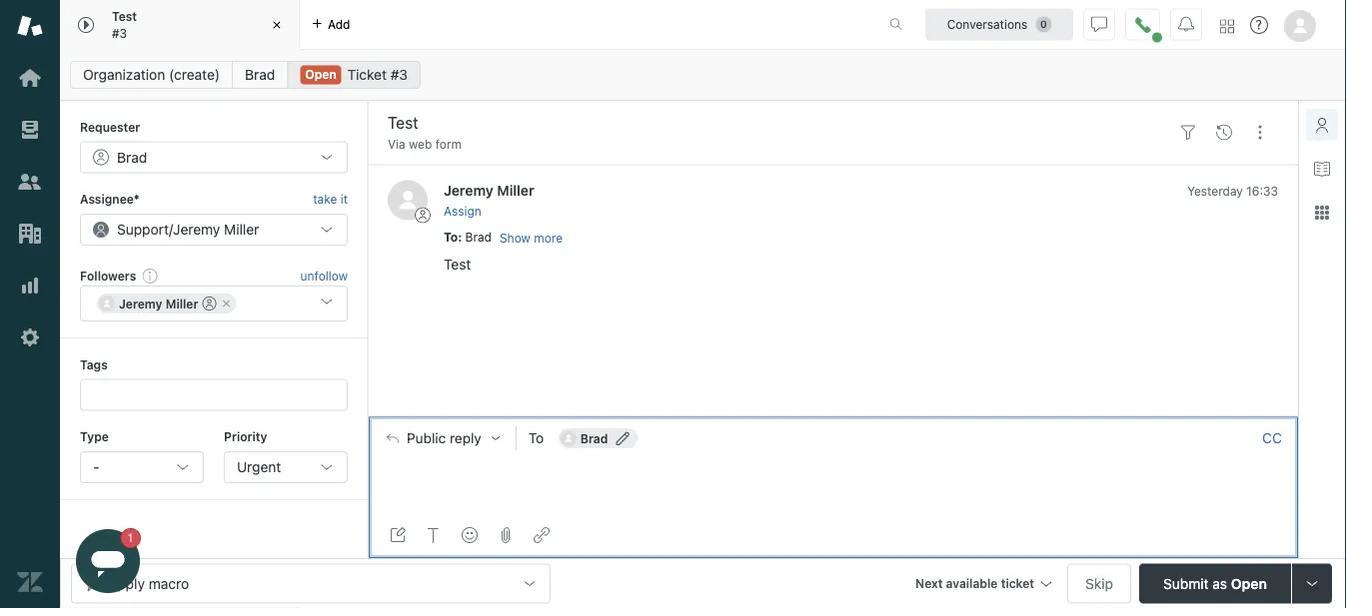 Task type: vqa. For each thing, say whether or not it's contained in the screenshot.
the rightmost Recently updated tickets
no



Task type: describe. For each thing, give the bounding box(es) containing it.
urgent button
[[224, 452, 348, 484]]

tab containing test
[[60, 0, 300, 50]]

skip
[[1085, 576, 1113, 592]]

jeremy for jeremy miller
[[119, 297, 162, 311]]

jeremy miller
[[119, 297, 198, 311]]

apply macro
[[108, 576, 189, 592]]

priority
[[224, 430, 267, 444]]

macro
[[149, 576, 189, 592]]

/
[[169, 221, 173, 238]]

more
[[534, 231, 563, 245]]

ticket
[[1001, 577, 1034, 591]]

urgent
[[237, 459, 281, 476]]

submit
[[1163, 576, 1209, 592]]

- button
[[80, 452, 204, 484]]

public reply
[[407, 430, 482, 447]]

apps image
[[1314, 205, 1330, 221]]

jeremy miller link
[[444, 182, 534, 198]]

test for test #3
[[112, 10, 137, 24]]

assignee* element
[[80, 214, 348, 246]]

as
[[1213, 576, 1227, 592]]

insert emojis image
[[462, 528, 478, 544]]

cc
[[1262, 430, 1282, 447]]

Yesterday 16:33 text field
[[1187, 184, 1278, 198]]

main element
[[0, 0, 60, 609]]

#3 for ticket #3
[[391, 66, 408, 83]]

to for to
[[528, 430, 544, 447]]

requester
[[80, 120, 140, 134]]

zendesk support image
[[17, 13, 43, 39]]

apply
[[108, 576, 145, 592]]

tags
[[80, 358, 108, 372]]

tabs tab list
[[60, 0, 869, 50]]

organizations image
[[17, 221, 43, 247]]

it
[[340, 192, 348, 206]]

customers image
[[17, 169, 43, 195]]

available
[[946, 577, 998, 591]]

test for test
[[444, 256, 471, 272]]

unfollow
[[300, 269, 348, 283]]

customer context image
[[1314, 117, 1330, 133]]

show more button
[[500, 229, 563, 247]]

add link (cmd k) image
[[534, 528, 550, 544]]

format text image
[[426, 528, 442, 544]]

submit as open
[[1163, 576, 1267, 592]]

take it
[[313, 192, 348, 206]]

assignee*
[[80, 192, 140, 206]]

button displays agent's chat status as invisible. image
[[1091, 16, 1107, 32]]

add
[[328, 17, 350, 31]]

take it button
[[313, 189, 348, 210]]

millerjeremy500@gmail.com image
[[99, 296, 115, 312]]

Tags field
[[95, 385, 329, 405]]

web
[[409, 137, 432, 151]]

displays possible ticket submission types image
[[1304, 576, 1320, 592]]

Subject field
[[384, 111, 1166, 135]]

views image
[[17, 117, 43, 143]]

reply
[[450, 430, 482, 447]]

yesterday
[[1187, 184, 1243, 198]]

public
[[407, 430, 446, 447]]

conversations
[[947, 17, 1028, 31]]

show
[[500, 231, 531, 245]]

hide composer image
[[825, 409, 841, 425]]

filter image
[[1180, 125, 1196, 141]]

jeremy miller option
[[97, 294, 236, 314]]

public reply button
[[369, 418, 515, 460]]



Task type: locate. For each thing, give the bounding box(es) containing it.
jeremy right the 'support'
[[173, 221, 220, 238]]

brad inside to : brad show more
[[465, 231, 492, 245]]

followers
[[80, 269, 136, 283]]

16:33
[[1247, 184, 1278, 198]]

miller inside option
[[166, 297, 198, 311]]

events image
[[1216, 125, 1232, 141]]

skip button
[[1067, 564, 1131, 604]]

1 vertical spatial miller
[[224, 221, 259, 238]]

0 vertical spatial miller
[[497, 182, 534, 198]]

#3 inside secondary element
[[391, 66, 408, 83]]

organization
[[83, 66, 165, 83]]

ticket #3
[[347, 66, 408, 83]]

unfollow button
[[300, 267, 348, 285]]

-
[[93, 459, 99, 476]]

open
[[305, 67, 337, 81], [1231, 576, 1267, 592]]

brad inside requester element
[[117, 149, 147, 165]]

(create)
[[169, 66, 220, 83]]

requester element
[[80, 141, 348, 173]]

klobrad84@gmail.com image
[[560, 431, 576, 447]]

test #3
[[112, 10, 137, 40]]

miller for jeremy miller
[[166, 297, 198, 311]]

get help image
[[1250, 16, 1268, 34]]

zendesk image
[[17, 570, 43, 596]]

take
[[313, 192, 337, 206]]

tab
[[60, 0, 300, 50]]

0 vertical spatial to
[[444, 231, 458, 245]]

brad inside secondary element
[[245, 66, 275, 83]]

jeremy inside jeremy miller assign
[[444, 182, 494, 198]]

miller
[[497, 182, 534, 198], [224, 221, 259, 238], [166, 297, 198, 311]]

test inside tab
[[112, 10, 137, 24]]

1 horizontal spatial jeremy
[[173, 221, 220, 238]]

assign button
[[444, 203, 481, 221]]

conversations button
[[925, 8, 1073, 40]]

:
[[458, 231, 462, 245]]

info on adding followers image
[[142, 268, 158, 284]]

get started image
[[17, 65, 43, 91]]

0 horizontal spatial #3
[[112, 26, 127, 40]]

test up organization
[[112, 10, 137, 24]]

2 horizontal spatial miller
[[497, 182, 534, 198]]

brad right klobrad84@gmail.com icon
[[580, 432, 608, 446]]

support
[[117, 221, 169, 238]]

jeremy up assign "button"
[[444, 182, 494, 198]]

0 horizontal spatial jeremy
[[119, 297, 162, 311]]

user is an agent image
[[202, 297, 216, 311]]

brad down 'requester'
[[117, 149, 147, 165]]

to for to : brad show more
[[444, 231, 458, 245]]

#3
[[112, 26, 127, 40], [391, 66, 408, 83]]

next
[[916, 577, 943, 591]]

draft mode image
[[390, 528, 406, 544]]

jeremy miller assign
[[444, 182, 534, 219]]

1 vertical spatial open
[[1231, 576, 1267, 592]]

assign
[[444, 205, 481, 219]]

support / jeremy miller
[[117, 221, 259, 238]]

jeremy
[[444, 182, 494, 198], [173, 221, 220, 238], [119, 297, 162, 311]]

1 horizontal spatial #3
[[391, 66, 408, 83]]

avatar image
[[388, 180, 428, 220]]

1 horizontal spatial test
[[444, 256, 471, 272]]

1 horizontal spatial open
[[1231, 576, 1267, 592]]

open inside secondary element
[[305, 67, 337, 81]]

admin image
[[17, 325, 43, 351]]

notifications image
[[1178, 16, 1194, 32]]

open left "ticket" in the left top of the page
[[305, 67, 337, 81]]

#3 inside test #3
[[112, 26, 127, 40]]

to : brad show more
[[444, 231, 563, 245]]

form
[[435, 137, 462, 151]]

1 horizontal spatial to
[[528, 430, 544, 447]]

zendesk products image
[[1220, 19, 1234, 33]]

ticket actions image
[[1252, 125, 1268, 141]]

miller inside jeremy miller assign
[[497, 182, 534, 198]]

organization (create) button
[[70, 61, 233, 89]]

type
[[80, 430, 109, 444]]

test down the :
[[444, 256, 471, 272]]

cc button
[[1262, 430, 1282, 448]]

via web form
[[388, 137, 462, 151]]

1 vertical spatial test
[[444, 256, 471, 272]]

miller inside the assignee* element
[[224, 221, 259, 238]]

0 horizontal spatial test
[[112, 10, 137, 24]]

to inside to : brad show more
[[444, 231, 458, 245]]

ticket
[[347, 66, 387, 83]]

0 vertical spatial open
[[305, 67, 337, 81]]

0 vertical spatial test
[[112, 10, 137, 24]]

0 horizontal spatial to
[[444, 231, 458, 245]]

test
[[112, 10, 137, 24], [444, 256, 471, 272]]

brad down close icon
[[245, 66, 275, 83]]

organization (create)
[[83, 66, 220, 83]]

1 vertical spatial #3
[[391, 66, 408, 83]]

miller up show
[[497, 182, 534, 198]]

add attachment image
[[498, 528, 514, 544]]

#3 right "ticket" in the left top of the page
[[391, 66, 408, 83]]

to
[[444, 231, 458, 245], [528, 430, 544, 447]]

knowledge image
[[1314, 161, 1330, 177]]

brad link
[[232, 61, 288, 89]]

add button
[[300, 0, 362, 49]]

jeremy inside the assignee* element
[[173, 221, 220, 238]]

brad
[[245, 66, 275, 83], [117, 149, 147, 165], [465, 231, 492, 245], [580, 432, 608, 446]]

1 horizontal spatial miller
[[224, 221, 259, 238]]

next available ticket
[[916, 577, 1034, 591]]

0 vertical spatial jeremy
[[444, 182, 494, 198]]

miller left user is an agent icon on the left of page
[[166, 297, 198, 311]]

jeremy down info on adding followers icon
[[119, 297, 162, 311]]

0 vertical spatial #3
[[112, 26, 127, 40]]

reporting image
[[17, 273, 43, 299]]

#3 up organization
[[112, 26, 127, 40]]

yesterday 16:33
[[1187, 184, 1278, 198]]

via
[[388, 137, 405, 151]]

#3 for test #3
[[112, 26, 127, 40]]

followers element
[[80, 286, 348, 322]]

edit user image
[[616, 432, 630, 446]]

2 vertical spatial jeremy
[[119, 297, 162, 311]]

2 horizontal spatial jeremy
[[444, 182, 494, 198]]

1 vertical spatial jeremy
[[173, 221, 220, 238]]

2 vertical spatial miller
[[166, 297, 198, 311]]

secondary element
[[60, 55, 1346, 95]]

to left klobrad84@gmail.com icon
[[528, 430, 544, 447]]

miller right /
[[224, 221, 259, 238]]

jeremy inside jeremy miller option
[[119, 297, 162, 311]]

remove image
[[220, 298, 232, 310]]

jeremy for jeremy miller assign
[[444, 182, 494, 198]]

miller for jeremy miller assign
[[497, 182, 534, 198]]

1 vertical spatial to
[[528, 430, 544, 447]]

0 horizontal spatial open
[[305, 67, 337, 81]]

brad right the :
[[465, 231, 492, 245]]

to down assign "button"
[[444, 231, 458, 245]]

next available ticket button
[[907, 564, 1059, 607]]

close image
[[267, 15, 287, 35]]

0 horizontal spatial miller
[[166, 297, 198, 311]]

open right as
[[1231, 576, 1267, 592]]



